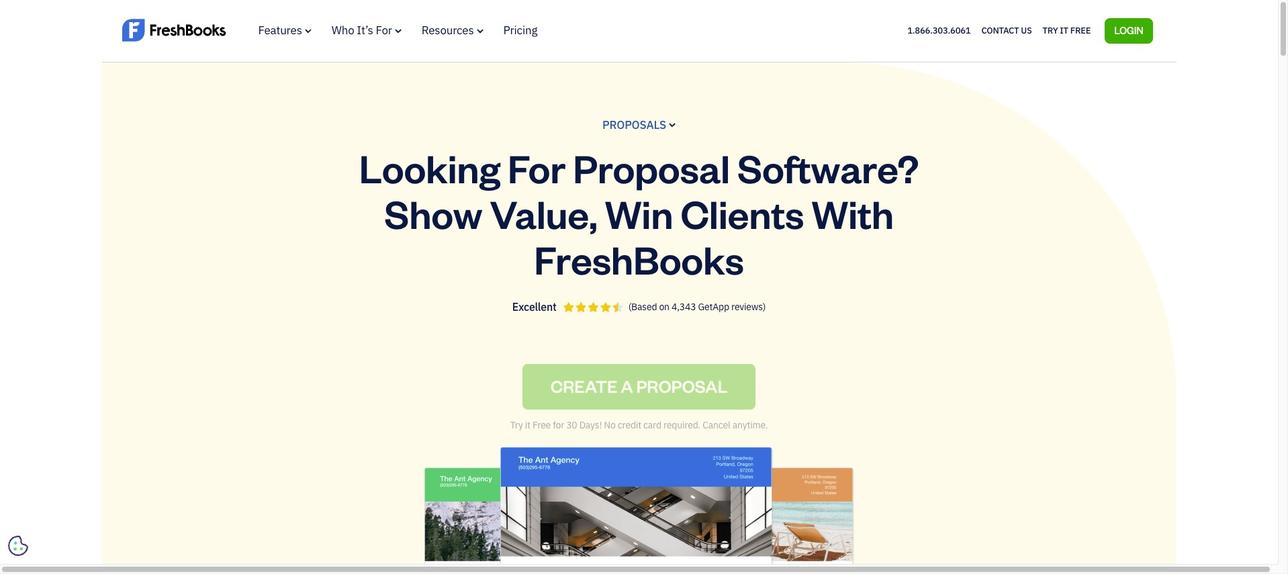 Task type: describe. For each thing, give the bounding box(es) containing it.
cookie consent banner dialog
[[10, 399, 212, 554]]

(based
[[629, 301, 657, 313]]

features
[[258, 23, 302, 38]]

4,343 getapp reviews link
[[672, 301, 763, 313]]

show
[[384, 188, 483, 238]]

days!
[[580, 416, 602, 428]]

resources
[[422, 23, 474, 38]]

software?
[[738, 142, 919, 193]]

no
[[604, 416, 616, 428]]

pricing link
[[504, 23, 538, 38]]

reviews
[[732, 301, 763, 313]]

30
[[567, 416, 578, 428]]

who
[[332, 23, 354, 38]]

value,
[[490, 188, 598, 238]]

star rating image
[[563, 302, 623, 312]]

create a proposal link
[[523, 361, 756, 407]]

0 horizontal spatial for
[[376, 23, 392, 38]]

resources link
[[422, 23, 484, 38]]

for
[[553, 416, 564, 428]]

anytime.
[[733, 416, 768, 428]]

try it free for 30 days! no credit card required. cancel anytime.
[[510, 416, 768, 428]]

freshbooks logo image
[[122, 17, 226, 43]]

us
[[1021, 25, 1032, 36]]

create a proposal
[[551, 372, 728, 394]]

1.866.303.6061
[[908, 25, 971, 36]]

it for try it free
[[1061, 25, 1069, 36]]

login
[[1115, 24, 1144, 36]]

a
[[621, 372, 633, 394]]

excellent
[[512, 300, 557, 314]]

on
[[659, 301, 670, 313]]

for inside the looking for proposal software? show value, win clients with freshbooks
[[508, 142, 566, 193]]

getapp
[[698, 301, 730, 313]]

proposal
[[637, 372, 728, 394]]

win
[[605, 188, 673, 238]]

contact
[[982, 25, 1020, 36]]

looking
[[359, 142, 501, 193]]

free for try it free
[[1071, 25, 1091, 36]]

features link
[[258, 23, 312, 38]]

clients
[[681, 188, 805, 238]]



Task type: vqa. For each thing, say whether or not it's contained in the screenshot.
middle of
no



Task type: locate. For each thing, give the bounding box(es) containing it.
contact us link
[[982, 22, 1032, 39]]

try
[[1043, 25, 1059, 36], [510, 416, 523, 428]]

1 horizontal spatial free
[[1071, 25, 1091, 36]]

it for try it free for 30 days! no credit card required. cancel anytime.
[[525, 416, 531, 428]]

cookie preferences image
[[8, 536, 28, 556]]

card
[[644, 416, 662, 428]]

login link
[[1105, 18, 1153, 44]]

contact us
[[982, 25, 1032, 36]]

try it free link
[[1043, 22, 1091, 39]]

create
[[551, 372, 618, 394]]

0 vertical spatial free
[[1071, 25, 1091, 36]]

it left for
[[525, 416, 531, 428]]

1 vertical spatial for
[[508, 142, 566, 193]]

free left login link
[[1071, 25, 1091, 36]]

0 vertical spatial for
[[376, 23, 392, 38]]

0 horizontal spatial it
[[525, 416, 531, 428]]

credit
[[618, 416, 642, 428]]

1 horizontal spatial try
[[1043, 25, 1059, 36]]

(based on 4,343 getapp reviews )
[[629, 301, 766, 313]]

for
[[376, 23, 392, 38], [508, 142, 566, 193]]

it right us
[[1061, 25, 1069, 36]]

4,343
[[672, 301, 696, 313]]

dialog
[[0, 0, 1289, 574]]

free left for
[[533, 416, 551, 428]]

0 horizontal spatial try
[[510, 416, 523, 428]]

with
[[812, 188, 894, 238]]

0 vertical spatial it
[[1061, 25, 1069, 36]]

try it free
[[1043, 25, 1091, 36]]

1 vertical spatial try
[[510, 416, 523, 428]]

who it's for link
[[332, 23, 402, 38]]

it's
[[357, 23, 373, 38]]

)
[[763, 301, 766, 313]]

try left for
[[510, 416, 523, 428]]

pricing
[[504, 23, 538, 38]]

0 horizontal spatial free
[[533, 416, 551, 428]]

try for try it free
[[1043, 25, 1059, 36]]

required.
[[664, 416, 701, 428]]

1 vertical spatial it
[[525, 416, 531, 428]]

looking for proposal software? show value, win clients with freshbooks
[[359, 142, 919, 284]]

1 horizontal spatial it
[[1061, 25, 1069, 36]]

proposal
[[573, 142, 730, 193]]

free for try it free for 30 days! no credit card required. cancel anytime.
[[533, 416, 551, 428]]

0 vertical spatial try
[[1043, 25, 1059, 36]]

try right us
[[1043, 25, 1059, 36]]

1 vertical spatial free
[[533, 416, 551, 428]]

proposals
[[603, 117, 667, 132]]

free
[[1071, 25, 1091, 36], [533, 416, 551, 428]]

it
[[1061, 25, 1069, 36], [525, 416, 531, 428]]

freshbooks
[[534, 234, 744, 284]]

1 horizontal spatial for
[[508, 142, 566, 193]]

1.866.303.6061 link
[[908, 25, 971, 36]]

who it's for
[[332, 23, 392, 38]]

cancel
[[703, 416, 731, 428]]

try for try it free for 30 days! no credit card required. cancel anytime.
[[510, 416, 523, 428]]



